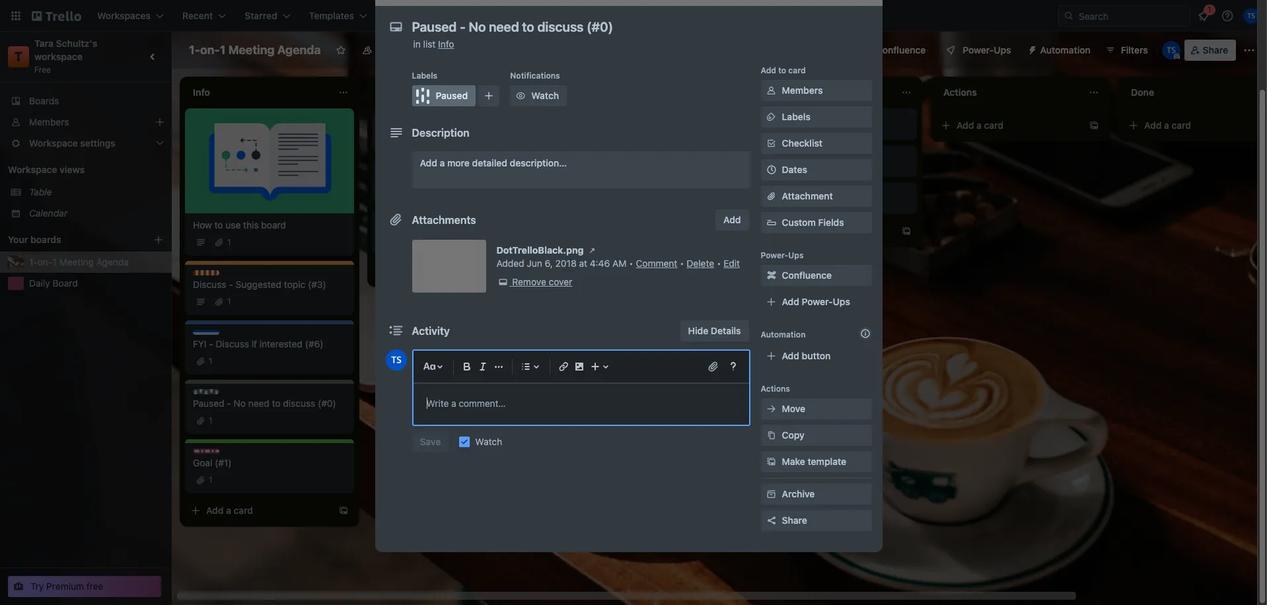 Task type: describe. For each thing, give the bounding box(es) containing it.
automation inside automation button
[[1041, 44, 1091, 56]]

the team is stuck on x, how can we move forward? link
[[381, 122, 534, 148]]

tooling
[[432, 236, 461, 247]]

workspace visible
[[378, 44, 457, 56]]

activity
[[412, 325, 450, 337]]

in
[[413, 38, 421, 50]]

free
[[87, 581, 103, 592]]

attach and insert link image
[[707, 360, 720, 373]]

Search field
[[1075, 6, 1190, 26]]

save
[[420, 436, 441, 447]]

topic
[[284, 279, 305, 290]]

try premium free button
[[8, 576, 161, 597]]

comment link
[[636, 258, 678, 269]]

6,
[[545, 258, 553, 269]]

your
[[8, 234, 28, 245]]

0 vertical spatial color: black, title: "paused" element
[[412, 85, 476, 106]]

use
[[226, 219, 241, 231]]

(#3)
[[308, 279, 326, 290]]

practice
[[778, 196, 813, 208]]

sm image for make template
[[765, 455, 778, 469]]

0 horizontal spatial confluence
[[782, 270, 832, 281]]

manage time chaos link
[[756, 122, 909, 135]]

details
[[711, 325, 741, 336]]

0 horizontal spatial meeting
[[59, 256, 94, 268]]

jun
[[527, 258, 542, 269]]

meeting inside "board name" text field
[[228, 43, 275, 57]]

paused for paused
[[436, 90, 468, 101]]

we up dottrelloblack.png
[[522, 223, 534, 234]]

custom
[[782, 217, 816, 228]]

discuss inside fyi fyi - discuss if interested (#6)
[[216, 338, 249, 350]]

team
[[399, 122, 421, 134]]

add to card
[[761, 65, 806, 75]]

1 vertical spatial create from template… image
[[714, 202, 724, 213]]

0 horizontal spatial agenda
[[96, 256, 129, 268]]

workspace views
[[8, 164, 85, 175]]

make
[[782, 456, 806, 467]]

how to use this board link
[[193, 219, 346, 232]]

more formatting image
[[491, 359, 507, 375]]

schultz's
[[56, 38, 97, 49]]

0 horizontal spatial share button
[[761, 510, 872, 531]]

think
[[386, 223, 407, 234]]

color: pink, title: "goal" element for mentor
[[756, 151, 787, 161]]

automation button
[[1022, 40, 1099, 61]]

(#1)
[[215, 457, 232, 469]]

color: pink, title: "goal" element for best
[[756, 188, 787, 198]]

copy
[[782, 430, 805, 441]]

editor toolbar toolbar
[[419, 356, 744, 377]]

1 horizontal spatial tara schultz (taraschultz7) image
[[1162, 41, 1181, 59]]

next
[[503, 172, 521, 184]]

can you please give feedback on the report? link
[[568, 159, 722, 185]]

info
[[438, 38, 454, 50]]

daily board
[[29, 278, 78, 289]]

i think we can improve velocity if we make some tooling changes. link
[[381, 222, 534, 249]]

goal for mentor
[[769, 151, 787, 161]]

i've
[[381, 172, 396, 184]]

move link
[[761, 399, 872, 420]]

boards link
[[0, 91, 172, 112]]

sm image for move
[[765, 402, 778, 416]]

the inside discuss can you please give feedback on the report?
[[568, 172, 582, 184]]

remove
[[512, 276, 546, 287]]

0 horizontal spatial members
[[29, 116, 69, 128]]

add button
[[782, 350, 831, 362]]

0 horizontal spatial ups
[[789, 250, 804, 260]]

your boards with 2 items element
[[8, 232, 134, 248]]

few
[[381, 186, 396, 197]]

add a more detailed description… link
[[412, 151, 750, 188]]

on inside discuss can you please give feedback on the report?
[[698, 159, 709, 171]]

fyi - discuss if interested (#6) link
[[193, 338, 346, 351]]

checklist link
[[761, 133, 872, 154]]

hide details link
[[680, 321, 749, 342]]

power-ups inside button
[[963, 44, 1012, 56]]

show menu image
[[1243, 44, 1256, 57]]

0 horizontal spatial share
[[782, 515, 808, 526]]

1- inside "board name" text field
[[189, 43, 200, 57]]

to for use
[[215, 219, 223, 231]]

1 vertical spatial 1-
[[29, 256, 38, 268]]

fields
[[819, 217, 844, 228]]

goal goal (#1)
[[193, 449, 232, 469]]

the inside discuss i've drafted my goals for the next few months. any feedback?
[[487, 172, 501, 184]]

color: orange, title: "discuss" element for drafted
[[381, 164, 424, 174]]

blog
[[815, 196, 834, 208]]

make template link
[[761, 451, 872, 473]]

sm image for copy
[[765, 429, 778, 442]]

goal mentor another developer
[[756, 151, 867, 171]]

1 vertical spatial color: black, title: "paused" element
[[193, 389, 234, 399]]

4:46
[[590, 258, 610, 269]]

agenda inside "board name" text field
[[277, 43, 321, 57]]

remove cover
[[512, 276, 573, 287]]

mentor
[[756, 159, 787, 171]]

i
[[381, 223, 383, 234]]

color: orange, title: "discuss" element down how at left
[[193, 270, 236, 280]]

feedback?
[[454, 186, 499, 197]]

another
[[789, 159, 822, 171]]

months.
[[398, 186, 433, 197]]

2018
[[556, 258, 577, 269]]

confluence inside button
[[876, 44, 926, 56]]

checklist
[[782, 137, 823, 149]]

workspace for workspace views
[[8, 164, 57, 175]]

save button
[[412, 432, 449, 453]]

0 horizontal spatial power-ups
[[761, 250, 804, 260]]

discuss left the suggested
[[193, 279, 226, 290]]

template
[[808, 456, 847, 467]]

if inside discuss i think we can improve velocity if we make some tooling changes.
[[514, 223, 519, 234]]

in list info
[[413, 38, 454, 50]]

0 vertical spatial members link
[[761, 80, 872, 101]]

board
[[53, 278, 78, 289]]

button
[[802, 350, 831, 362]]

can inside blocker the team is stuck on x, how can we move forward?
[[503, 122, 519, 134]]

we up the some
[[409, 223, 421, 234]]

color: orange, title: "discuss" element for you
[[568, 151, 612, 161]]

add a card button for create from template… image for best practice blog
[[748, 221, 896, 242]]

create from template… image for i think we can improve velocity if we make some tooling changes.
[[526, 266, 537, 276]]

0 horizontal spatial labels
[[412, 71, 438, 81]]

sm image for confluence
[[765, 269, 778, 282]]

make template
[[782, 456, 847, 467]]

make
[[381, 236, 404, 247]]

discuss
[[283, 398, 315, 409]]

the
[[381, 122, 397, 134]]

to for card
[[779, 65, 787, 75]]

1 vertical spatial members link
[[0, 112, 172, 133]]

open help dialog image
[[725, 359, 741, 375]]

add button
[[716, 210, 749, 231]]

boards
[[29, 95, 59, 106]]

goal manage time chaos
[[756, 114, 839, 134]]

on inside blocker the team is stuck on x, how can we move forward?
[[459, 122, 469, 134]]

report?
[[585, 172, 615, 184]]

tara schultz's workspace free
[[34, 38, 100, 75]]

hide
[[688, 325, 709, 336]]

bold ⌘b image
[[459, 359, 475, 375]]

i've drafted my goals for the next few months. any feedback? link
[[381, 172, 534, 198]]

you
[[588, 159, 603, 171]]

remove cover link
[[497, 276, 573, 289]]

lists image
[[518, 359, 534, 375]]

italic ⌘i image
[[475, 359, 491, 375]]

if inside fyi fyi - discuss if interested (#6)
[[252, 338, 257, 350]]

workspace for workspace visible
[[378, 44, 427, 56]]

create button
[[383, 5, 428, 26]]

discuss for drafted
[[394, 164, 424, 174]]

we inside blocker the team is stuck on x, how can we move forward?
[[521, 122, 533, 134]]

how
[[193, 219, 212, 231]]

how to use this board
[[193, 219, 286, 231]]

primary element
[[0, 0, 1268, 32]]

1 horizontal spatial share button
[[1185, 40, 1237, 61]]

1 vertical spatial on-
[[38, 256, 52, 268]]

custom fields
[[782, 217, 844, 228]]

discuss i think we can improve velocity if we make some tooling changes.
[[381, 214, 534, 247]]

attachments
[[412, 214, 476, 226]]

power-ups button
[[937, 40, 1019, 61]]

add power-ups
[[782, 296, 851, 307]]

0 vertical spatial create from template… image
[[1089, 120, 1100, 131]]

manage
[[756, 122, 790, 134]]

tara schultz (taraschultz7) image
[[1244, 8, 1260, 24]]

add a card button for the leftmost create from template… image
[[185, 500, 333, 521]]



Task type: vqa. For each thing, say whether or not it's contained in the screenshot.
1-on-1 Meeting Agenda link
yes



Task type: locate. For each thing, give the bounding box(es) containing it.
color: orange, title: "discuss" element for think
[[381, 214, 424, 224]]

discuss for -
[[206, 270, 236, 280]]

paused left need
[[206, 389, 234, 399]]

this
[[243, 219, 259, 231]]

sm image inside watch "button"
[[514, 89, 528, 102]]

1 horizontal spatial labels
[[782, 111, 811, 122]]

if right velocity
[[514, 223, 519, 234]]

add a card button for top create from template… icon
[[936, 115, 1084, 136]]

1 vertical spatial 1-on-1 meeting agenda
[[29, 256, 129, 268]]

1 vertical spatial automation
[[761, 330, 806, 340]]

added jun 6, 2018 at 4:46 am
[[497, 258, 627, 269]]

1 vertical spatial share button
[[761, 510, 872, 531]]

board
[[261, 219, 286, 231]]

calendar link
[[29, 207, 164, 220]]

1 horizontal spatial meeting
[[228, 43, 275, 57]]

1 vertical spatial power-ups
[[761, 250, 804, 260]]

goal for best
[[769, 188, 787, 198]]

workspace visible button
[[354, 40, 465, 61]]

daily board link
[[29, 277, 164, 290]]

0 horizontal spatial 1-
[[29, 256, 38, 268]]

if left interested
[[252, 338, 257, 350]]

- inside discuss discuss - suggested topic (#3)
[[229, 279, 233, 290]]

tara schultz (taraschultz7) image right filters
[[1162, 41, 1181, 59]]

create from template… image
[[1089, 120, 1100, 131], [714, 202, 724, 213]]

1 vertical spatial power-
[[761, 250, 789, 260]]

2 horizontal spatial power-
[[963, 44, 994, 56]]

watch down notifications
[[532, 90, 559, 101]]

add a card button
[[936, 115, 1084, 136], [1124, 115, 1268, 136], [748, 221, 896, 242], [373, 260, 521, 282], [185, 500, 333, 521]]

any
[[436, 186, 452, 197]]

sm image for labels
[[765, 110, 778, 124]]

- for paused
[[227, 398, 231, 409]]

members down boards
[[29, 116, 69, 128]]

on-
[[200, 43, 220, 57], [38, 256, 52, 268]]

am
[[613, 258, 627, 269]]

sm image down notifications
[[514, 89, 528, 102]]

custom fields button
[[761, 216, 872, 229]]

sm image down actions
[[765, 402, 778, 416]]

create from template… image
[[901, 226, 912, 237], [526, 266, 537, 276], [338, 506, 349, 516]]

0 vertical spatial -
[[229, 279, 233, 290]]

sm image inside labels link
[[765, 110, 778, 124]]

0 vertical spatial to
[[779, 65, 787, 75]]

to inside how to use this board link
[[215, 219, 223, 231]]

0 vertical spatial power-
[[963, 44, 994, 56]]

we down watch "button"
[[521, 122, 533, 134]]

1 horizontal spatial power-ups
[[963, 44, 1012, 56]]

0 vertical spatial on-
[[200, 43, 220, 57]]

dates
[[782, 164, 808, 175]]

sm image inside move link
[[765, 402, 778, 416]]

1 horizontal spatial 1-
[[189, 43, 200, 57]]

best practice blog link
[[756, 196, 909, 209]]

0 vertical spatial watch
[[532, 90, 559, 101]]

automation up add button
[[761, 330, 806, 340]]

the down can
[[568, 172, 582, 184]]

0 vertical spatial agenda
[[277, 43, 321, 57]]

0 horizontal spatial to
[[215, 219, 223, 231]]

no
[[234, 398, 246, 409]]

sm image left 'archive'
[[765, 488, 778, 501]]

sm image for checklist
[[765, 137, 778, 150]]

0 horizontal spatial can
[[424, 223, 439, 234]]

1 vertical spatial confluence
[[782, 270, 832, 281]]

sm image up 4:46
[[586, 244, 599, 257]]

0 vertical spatial if
[[514, 223, 519, 234]]

goal for manage
[[769, 114, 787, 124]]

1 horizontal spatial 1-on-1 meeting agenda
[[189, 43, 321, 57]]

forward?
[[406, 135, 444, 147]]

hide details
[[688, 325, 741, 336]]

color: orange, title: "discuss" element up months.
[[381, 164, 424, 174]]

can inside discuss i think we can improve velocity if we make some tooling changes.
[[424, 223, 439, 234]]

2 vertical spatial ups
[[833, 296, 851, 307]]

0 vertical spatial power-ups
[[963, 44, 1012, 56]]

goals
[[447, 172, 470, 184]]

1 horizontal spatial agenda
[[277, 43, 321, 57]]

0 horizontal spatial workspace
[[8, 164, 57, 175]]

discuss
[[582, 151, 612, 161], [394, 164, 424, 174], [394, 214, 424, 224], [206, 270, 236, 280], [193, 279, 226, 290], [216, 338, 249, 350]]

- for fyi
[[209, 338, 213, 350]]

1-
[[189, 43, 200, 57], [29, 256, 38, 268]]

sm image down the add to card
[[765, 84, 778, 97]]

0 horizontal spatial the
[[487, 172, 501, 184]]

automation
[[1041, 44, 1091, 56], [761, 330, 806, 340]]

members link up labels link
[[761, 80, 872, 101]]

sm image down manage
[[765, 137, 778, 150]]

best
[[756, 196, 775, 208]]

automation down search image
[[1041, 44, 1091, 56]]

tara
[[34, 38, 54, 49]]

blocker
[[394, 114, 423, 124]]

1 vertical spatial to
[[215, 219, 223, 231]]

ups down custom
[[789, 250, 804, 260]]

sm image for automation
[[1022, 40, 1041, 58]]

1 horizontal spatial if
[[514, 223, 519, 234]]

your boards
[[8, 234, 61, 245]]

1 horizontal spatial power-
[[802, 296, 833, 307]]

0 horizontal spatial create from template… image
[[714, 202, 724, 213]]

1 vertical spatial meeting
[[59, 256, 94, 268]]

workspace
[[378, 44, 427, 56], [8, 164, 57, 175]]

1 vertical spatial tara schultz (taraschultz7) image
[[386, 350, 407, 371]]

1 horizontal spatial create from template… image
[[1089, 120, 1100, 131]]

color: black, title: "paused" element up 'stuck'
[[412, 85, 476, 106]]

share button down 1 notification "icon"
[[1185, 40, 1237, 61]]

1 notification image
[[1196, 8, 1212, 24]]

color: orange, title: "discuss" element up make
[[381, 214, 424, 224]]

1 horizontal spatial create from template… image
[[526, 266, 537, 276]]

t link
[[8, 46, 29, 67]]

chaos
[[814, 122, 839, 134]]

sm image inside checklist link
[[765, 137, 778, 150]]

edit link
[[724, 258, 740, 269]]

sm image for remove cover
[[497, 276, 510, 289]]

2 the from the left
[[568, 172, 582, 184]]

can right "how"
[[503, 122, 519, 134]]

dottrelloblack.png
[[497, 245, 584, 256]]

fyi
[[206, 330, 218, 340], [193, 338, 207, 350]]

add a card button for i think we can improve velocity if we make some tooling changes.'s create from template… image
[[373, 260, 521, 282]]

on- inside "board name" text field
[[200, 43, 220, 57]]

1 vertical spatial on
[[698, 159, 709, 171]]

archive
[[782, 488, 815, 500]]

move
[[782, 403, 806, 414]]

0 horizontal spatial on
[[459, 122, 469, 134]]

paused up 'stuck'
[[436, 90, 468, 101]]

filters button
[[1102, 40, 1152, 61]]

2 horizontal spatial create from template… image
[[901, 226, 912, 237]]

share down 'archive'
[[782, 515, 808, 526]]

0 vertical spatial members
[[782, 85, 823, 96]]

0 horizontal spatial 1-on-1 meeting agenda
[[29, 256, 129, 268]]

discuss up the some
[[394, 214, 424, 224]]

power- inside button
[[963, 44, 994, 56]]

notifications
[[510, 71, 560, 81]]

discuss inside discuss i think we can improve velocity if we make some tooling changes.
[[394, 214, 424, 224]]

color: pink, title: "goal" element
[[756, 114, 787, 124], [756, 151, 787, 161], [756, 188, 787, 198], [193, 449, 224, 459]]

color: pink, title: "goal" element for manage
[[756, 114, 787, 124]]

agenda left star or unstar board icon in the left top of the page
[[277, 43, 321, 57]]

the down add a more detailed description… on the left top of the page
[[487, 172, 501, 184]]

sm image left 'copy'
[[765, 429, 778, 442]]

discuss up report?
[[582, 151, 612, 161]]

create from template… image for best practice blog
[[901, 226, 912, 237]]

0 vertical spatial meeting
[[228, 43, 275, 57]]

Main content area, start typing to enter text. text field
[[427, 396, 736, 412]]

tara schultz (taraschultz7) image
[[1162, 41, 1181, 59], [386, 350, 407, 371]]

0 horizontal spatial automation
[[761, 330, 806, 340]]

if
[[514, 223, 519, 234], [252, 338, 257, 350]]

0 horizontal spatial create from template… image
[[338, 506, 349, 516]]

1 horizontal spatial the
[[568, 172, 582, 184]]

sm image for watch
[[514, 89, 528, 102]]

to left use
[[215, 219, 223, 231]]

tara schultz (taraschultz7) image left text styles image
[[386, 350, 407, 371]]

sm image inside archive link
[[765, 488, 778, 501]]

can up the some
[[424, 223, 439, 234]]

0 vertical spatial 1-on-1 meeting agenda
[[189, 43, 321, 57]]

discuss left interested
[[216, 338, 249, 350]]

sm image for archive
[[765, 488, 778, 501]]

1 vertical spatial can
[[424, 223, 439, 234]]

workspace inside workspace visible button
[[378, 44, 427, 56]]

1 horizontal spatial workspace
[[378, 44, 427, 56]]

1 horizontal spatial can
[[503, 122, 519, 134]]

suggested
[[236, 279, 282, 290]]

open information menu image
[[1221, 9, 1235, 22]]

- for discuss
[[229, 279, 233, 290]]

share button
[[1185, 40, 1237, 61], [761, 510, 872, 531]]

to right need
[[272, 398, 281, 409]]

- inside fyi fyi - discuss if interested (#6)
[[209, 338, 213, 350]]

sm image for members
[[765, 84, 778, 97]]

discuss up months.
[[394, 164, 424, 174]]

2 horizontal spatial ups
[[994, 44, 1012, 56]]

1 horizontal spatial watch
[[532, 90, 559, 101]]

watch
[[532, 90, 559, 101], [475, 436, 502, 447]]

1
[[220, 43, 226, 57], [227, 237, 231, 247], [52, 256, 57, 268], [227, 297, 231, 307], [209, 356, 213, 366], [209, 416, 213, 426], [209, 475, 213, 485]]

2 vertical spatial sm image
[[765, 402, 778, 416]]

0 vertical spatial tara schultz (taraschultz7) image
[[1162, 41, 1181, 59]]

goal inside goal manage time chaos
[[769, 114, 787, 124]]

on left x,
[[459, 122, 469, 134]]

0 vertical spatial can
[[503, 122, 519, 134]]

1 vertical spatial share
[[782, 515, 808, 526]]

give
[[636, 159, 654, 171]]

0 vertical spatial create from template… image
[[901, 226, 912, 237]]

sm image
[[765, 84, 778, 97], [514, 89, 528, 102], [765, 137, 778, 150], [586, 244, 599, 257], [765, 269, 778, 282], [497, 276, 510, 289], [765, 429, 778, 442], [765, 455, 778, 469], [765, 488, 778, 501]]

daily
[[29, 278, 50, 289]]

watch right save
[[475, 436, 502, 447]]

paused left 'no'
[[193, 398, 224, 409]]

feedback
[[656, 159, 696, 171]]

0 vertical spatial on
[[459, 122, 469, 134]]

sm image inside automation button
[[1022, 40, 1041, 58]]

on right feedback
[[698, 159, 709, 171]]

labels link
[[761, 106, 872, 128]]

(#0)
[[318, 398, 336, 409]]

None text field
[[405, 15, 842, 39]]

1 horizontal spatial color: black, title: "paused" element
[[412, 85, 476, 106]]

boards
[[30, 234, 61, 245]]

1 vertical spatial -
[[209, 338, 213, 350]]

1 vertical spatial sm image
[[765, 110, 778, 124]]

discuss - suggested topic (#3) link
[[193, 278, 346, 291]]

labels up checklist
[[782, 111, 811, 122]]

1 vertical spatial labels
[[782, 111, 811, 122]]

color: black, title: "paused" element left need
[[193, 389, 234, 399]]

0 horizontal spatial power-
[[761, 250, 789, 260]]

add board image
[[153, 235, 164, 245]]

1 vertical spatial workspace
[[8, 164, 57, 175]]

1 vertical spatial if
[[252, 338, 257, 350]]

- inside paused paused - no need to discuss (#0)
[[227, 398, 231, 409]]

1 vertical spatial create from template… image
[[526, 266, 537, 276]]

2 vertical spatial create from template… image
[[338, 506, 349, 516]]

discuss for think
[[394, 214, 424, 224]]

description…
[[510, 157, 567, 169]]

comment
[[636, 258, 678, 269]]

1 the from the left
[[487, 172, 501, 184]]

delete
[[687, 258, 715, 269]]

labels down workspace visible
[[412, 71, 438, 81]]

star or unstar board image
[[336, 45, 346, 56]]

0 horizontal spatial on-
[[38, 256, 52, 268]]

power-
[[963, 44, 994, 56], [761, 250, 789, 260], [802, 296, 833, 307]]

sm image right the edit
[[765, 269, 778, 282]]

search image
[[1064, 11, 1075, 21]]

ups up add button button
[[833, 296, 851, 307]]

goal best practice blog
[[756, 188, 834, 208]]

ups left automation button at right
[[994, 44, 1012, 56]]

2 vertical spatial power-
[[802, 296, 833, 307]]

sm image inside make template link
[[765, 455, 778, 469]]

discuss for you
[[582, 151, 612, 161]]

sm image down added
[[497, 276, 510, 289]]

goal for goal
[[206, 449, 224, 459]]

tara schultz's workspace link
[[34, 38, 100, 62]]

1 vertical spatial agenda
[[96, 256, 129, 268]]

color: black, title: "paused" element
[[412, 85, 476, 106], [193, 389, 234, 399]]

share left show menu icon
[[1203, 44, 1229, 56]]

to inside paused paused - no need to discuss (#0)
[[272, 398, 281, 409]]

1 inside "board name" text field
[[220, 43, 226, 57]]

workspace
[[34, 51, 83, 62]]

image image
[[571, 359, 587, 375]]

Board name text field
[[182, 40, 328, 61]]

agenda up daily board link
[[96, 256, 129, 268]]

add button button
[[761, 346, 872, 367]]

sm image left make
[[765, 455, 778, 469]]

can
[[503, 122, 519, 134], [424, 223, 439, 234]]

members link down boards
[[0, 112, 172, 133]]

0 vertical spatial ups
[[994, 44, 1012, 56]]

0 vertical spatial labels
[[412, 71, 438, 81]]

0 horizontal spatial if
[[252, 338, 257, 350]]

discuss discuss - suggested topic (#3)
[[193, 270, 326, 290]]

1-on-1 meeting agenda inside "board name" text field
[[189, 43, 321, 57]]

color: orange, title: "discuss" element up report?
[[568, 151, 612, 161]]

1 vertical spatial watch
[[475, 436, 502, 447]]

cover
[[549, 276, 573, 287]]

1 vertical spatial ups
[[789, 250, 804, 260]]

create
[[391, 10, 420, 21]]

1 horizontal spatial share
[[1203, 44, 1229, 56]]

2 vertical spatial -
[[227, 398, 231, 409]]

need
[[248, 398, 270, 409]]

0 horizontal spatial color: black, title: "paused" element
[[193, 389, 234, 399]]

watch inside watch "button"
[[532, 90, 559, 101]]

0 vertical spatial automation
[[1041, 44, 1091, 56]]

discuss inside discuss can you please give feedback on the report?
[[582, 151, 612, 161]]

confluence
[[876, 44, 926, 56], [782, 270, 832, 281]]

sm image inside the copy link
[[765, 429, 778, 442]]

1 horizontal spatial automation
[[1041, 44, 1091, 56]]

0 horizontal spatial watch
[[475, 436, 502, 447]]

share button down archive link
[[761, 510, 872, 531]]

delete link
[[687, 258, 715, 269]]

goal inside the goal best practice blog
[[769, 188, 787, 198]]

link image
[[555, 359, 571, 375]]

color: red, title: "blocker" element
[[381, 114, 423, 124]]

discuss inside discuss i've drafted my goals for the next few months. any feedback?
[[394, 164, 424, 174]]

ups inside button
[[994, 44, 1012, 56]]

improve
[[442, 223, 476, 234]]

0 horizontal spatial members link
[[0, 112, 172, 133]]

sm image
[[1022, 40, 1041, 58], [765, 110, 778, 124], [765, 402, 778, 416]]

0 vertical spatial share button
[[1185, 40, 1237, 61]]

0 horizontal spatial tara schultz (taraschultz7) image
[[386, 350, 407, 371]]

color: blue, title: "fyi" element
[[193, 330, 219, 340]]

discuss down use
[[206, 270, 236, 280]]

developer
[[824, 159, 867, 171]]

2 vertical spatial to
[[272, 398, 281, 409]]

share
[[1203, 44, 1229, 56], [782, 515, 808, 526]]

color: orange, title: "discuss" element
[[568, 151, 612, 161], [381, 164, 424, 174], [381, 214, 424, 224], [193, 270, 236, 280]]

members down the add to card
[[782, 85, 823, 96]]

goal inside goal mentor another developer
[[769, 151, 787, 161]]

paused for paused paused - no need to discuss (#0)
[[206, 389, 234, 399]]

sm image left time at right top
[[765, 110, 778, 124]]

text styles image
[[421, 359, 437, 375]]

add power-ups link
[[761, 291, 872, 313]]

to up goal manage time chaos
[[779, 65, 787, 75]]

sm image right power-ups button
[[1022, 40, 1041, 58]]

1 horizontal spatial confluence
[[876, 44, 926, 56]]

add a more detailed description…
[[420, 157, 567, 169]]



